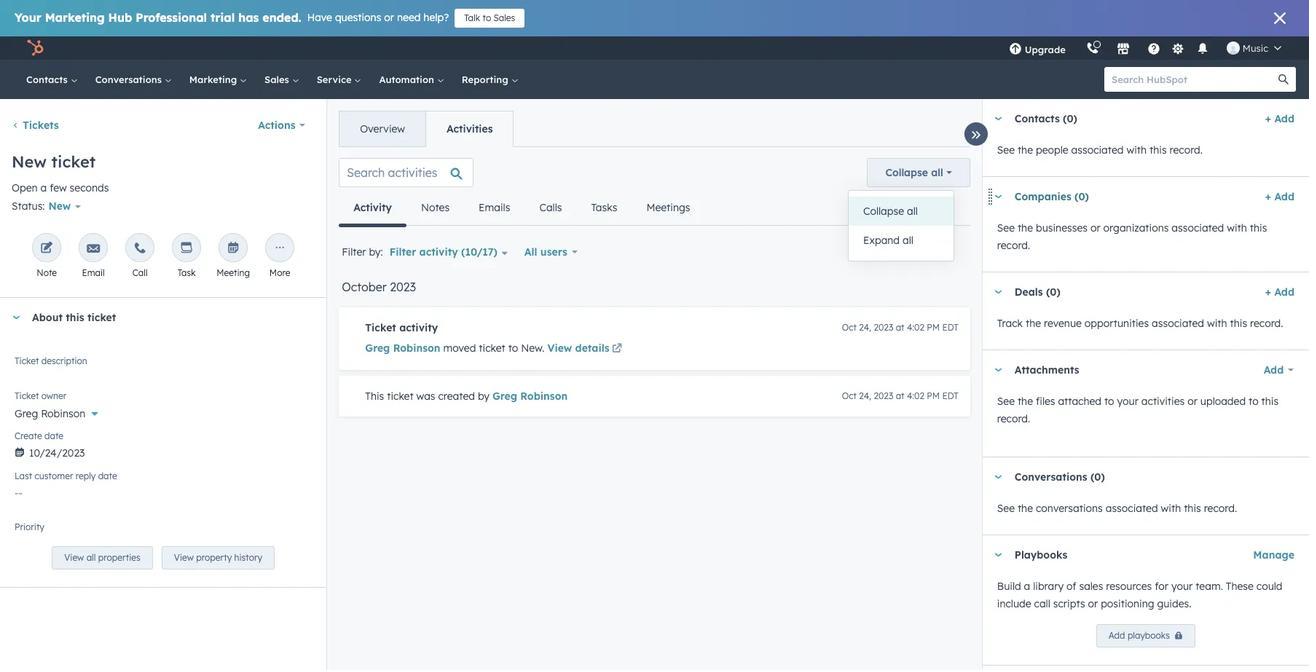 Task type: vqa. For each thing, say whether or not it's contained in the screenshot.
First name text box
no



Task type: locate. For each thing, give the bounding box(es) containing it.
1 oct 24, 2023 at 4:02 pm edt from the top
[[842, 322, 959, 333]]

ticket left owner
[[15, 391, 39, 402]]

navigation up all
[[339, 190, 705, 227]]

1 at from the top
[[896, 322, 905, 333]]

call
[[1034, 598, 1051, 611]]

+ add
[[1266, 112, 1295, 125], [1266, 190, 1295, 203], [1266, 286, 1295, 299]]

greg robinson button
[[365, 340, 441, 357], [493, 388, 568, 405]]

the left conversations
[[1018, 502, 1033, 515]]

1 horizontal spatial your
[[1172, 580, 1193, 593]]

add playbooks button
[[1097, 625, 1196, 648]]

1 horizontal spatial greg robinson
[[365, 342, 441, 355]]

2 vertical spatial + add button
[[1266, 283, 1295, 301]]

Search activities search field
[[339, 158, 474, 187]]

a inside build a library of sales resources for your team. these could include call scripts or positioning guides.
[[1024, 580, 1031, 593]]

0 vertical spatial marketing
[[45, 10, 105, 25]]

1 horizontal spatial sales
[[494, 12, 515, 23]]

1 vertical spatial edt
[[943, 391, 959, 402]]

conversations for conversations (0)
[[1015, 471, 1088, 484]]

marketing left hub
[[45, 10, 105, 25]]

+ add button for see the businesses or organizations associated with this record.
[[1266, 188, 1295, 205]]

2 vertical spatial ticket
[[15, 391, 39, 402]]

caret image inside companies (0) dropdown button
[[995, 195, 1003, 199]]

collapse all inside dropdown button
[[886, 166, 943, 179]]

activity for ticket
[[399, 321, 438, 334]]

view left property
[[174, 553, 194, 564]]

this inside dropdown button
[[66, 311, 84, 325]]

view down option
[[64, 553, 84, 564]]

see down companies
[[997, 222, 1015, 235]]

0 horizontal spatial contacts
[[26, 74, 70, 85]]

filter
[[342, 246, 366, 259], [390, 246, 416, 259]]

1 vertical spatial new
[[49, 200, 71, 213]]

0 vertical spatial + add button
[[1266, 110, 1295, 128]]

conversations for conversations
[[95, 74, 165, 85]]

2 vertical spatial robinson
[[41, 408, 85, 421]]

1 vertical spatial 24,
[[859, 391, 872, 402]]

add for track the revenue opportunities associated with this record.
[[1275, 286, 1295, 299]]

1 vertical spatial + add button
[[1266, 188, 1295, 205]]

2023
[[390, 280, 416, 294], [874, 322, 894, 333], [874, 391, 894, 402]]

activities
[[1142, 395, 1185, 408]]

collapse up collapse all button
[[886, 166, 928, 179]]

0 vertical spatial oct 24, 2023 at 4:02 pm edt
[[842, 322, 959, 333]]

help image
[[1148, 43, 1161, 56]]

0 vertical spatial greg robinson
[[365, 342, 441, 355]]

the down companies
[[1018, 222, 1033, 235]]

1 vertical spatial a
[[1024, 580, 1031, 593]]

1 navigation from the top
[[339, 111, 514, 147]]

robinson inside greg robinson button
[[393, 342, 441, 355]]

select an option button
[[15, 520, 312, 544]]

1 vertical spatial oct
[[842, 391, 857, 402]]

1 + add button from the top
[[1266, 110, 1295, 128]]

hub
[[108, 10, 132, 25]]

0 vertical spatial navigation
[[339, 111, 514, 147]]

all down option
[[86, 553, 96, 564]]

2 vertical spatial 2023
[[874, 391, 894, 402]]

caret image
[[995, 117, 1003, 121], [995, 195, 1003, 199], [12, 316, 20, 320], [995, 368, 1003, 372]]

1 horizontal spatial greg
[[365, 342, 390, 355]]

1 vertical spatial 2023
[[874, 322, 894, 333]]

collapse all up expand all
[[864, 205, 918, 218]]

0 vertical spatial conversations
[[95, 74, 165, 85]]

new up 'open'
[[12, 152, 47, 172]]

associated down "conversations (0)" dropdown button
[[1106, 502, 1158, 515]]

add for see the businesses or organizations associated with this record.
[[1275, 190, 1295, 203]]

1 oct from the top
[[842, 322, 857, 333]]

1 vertical spatial 4:02
[[907, 391, 925, 402]]

ticket activity
[[365, 321, 438, 334]]

1 vertical spatial at
[[896, 391, 905, 402]]

1 vertical spatial ticket
[[15, 356, 39, 367]]

(0) for companies (0)
[[1075, 190, 1089, 203]]

upgrade image
[[1009, 43, 1022, 56]]

see left the people
[[997, 144, 1015, 157]]

greg robinson button right by
[[493, 388, 568, 405]]

1 vertical spatial pm
[[927, 391, 940, 402]]

contacts link
[[17, 60, 87, 99]]

3 + from the top
[[1266, 286, 1272, 299]]

1 horizontal spatial contacts
[[1015, 112, 1060, 125]]

2 vertical spatial + add
[[1266, 286, 1295, 299]]

1 vertical spatial conversations
[[1015, 471, 1088, 484]]

Last customer reply date text field
[[15, 480, 312, 503]]

about
[[32, 311, 63, 325]]

link opens in a new window image
[[612, 341, 622, 359], [612, 344, 622, 355]]

your up guides.
[[1172, 580, 1193, 593]]

see for see the businesses or organizations associated with this record.
[[997, 222, 1015, 235]]

to right talk at left top
[[483, 12, 491, 23]]

caret image
[[995, 290, 1003, 294], [995, 475, 1003, 479], [995, 553, 1003, 557]]

0 vertical spatial a
[[40, 181, 47, 195]]

0 vertical spatial edt
[[943, 322, 959, 333]]

overview link
[[340, 111, 426, 146]]

ticket left was
[[387, 390, 414, 403]]

greg robinson button
[[15, 400, 312, 424]]

greg robinson button down ticket activity at the left top of the page
[[365, 340, 441, 357]]

caret image left contacts (0)
[[995, 117, 1003, 121]]

oct
[[842, 322, 857, 333], [842, 391, 857, 402]]

2 oct 24, 2023 at 4:02 pm edt from the top
[[842, 391, 959, 402]]

caret image left the conversations (0)
[[995, 475, 1003, 479]]

greg down ticket activity at the left top of the page
[[365, 342, 390, 355]]

date right reply
[[98, 471, 117, 482]]

1 vertical spatial sales
[[265, 74, 292, 85]]

or inside build a library of sales resources for your team. these could include call scripts or positioning guides.
[[1088, 598, 1098, 611]]

the left files on the right bottom of page
[[1018, 395, 1033, 408]]

navigation
[[339, 111, 514, 147], [339, 190, 705, 227]]

1 vertical spatial contacts
[[1015, 112, 1060, 125]]

caret image for deals
[[995, 290, 1003, 294]]

all up expand all button
[[907, 205, 918, 218]]

calling icon image
[[1086, 42, 1100, 55]]

or right "activities"
[[1188, 395, 1198, 408]]

0 vertical spatial robinson
[[393, 342, 441, 355]]

0 vertical spatial greg
[[365, 342, 390, 355]]

list box
[[849, 191, 954, 261]]

caret image left about
[[12, 316, 20, 320]]

october
[[342, 280, 387, 294]]

greg robinson inside popup button
[[15, 408, 85, 421]]

playbooks button
[[983, 536, 1248, 575]]

music
[[1243, 42, 1269, 54]]

+ for see the people associated with this record.
[[1266, 112, 1272, 125]]

1 horizontal spatial robinson
[[393, 342, 441, 355]]

add button
[[1255, 356, 1295, 385]]

ticket inside ticket activity element
[[365, 321, 396, 334]]

+ add button
[[1266, 110, 1295, 128], [1266, 188, 1295, 205], [1266, 283, 1295, 301]]

1 + add from the top
[[1266, 112, 1295, 125]]

0 vertical spatial 24,
[[859, 322, 872, 333]]

0 horizontal spatial new
[[12, 152, 47, 172]]

the inside see the businesses or organizations associated with this record.
[[1018, 222, 1033, 235]]

these
[[1226, 580, 1254, 593]]

0 horizontal spatial date
[[44, 431, 63, 442]]

marketing down trial
[[189, 74, 240, 85]]

2 see from the top
[[997, 222, 1015, 235]]

(0) for contacts (0)
[[1063, 112, 1078, 125]]

robinson down the .
[[521, 390, 568, 403]]

+ for see the businesses or organizations associated with this record.
[[1266, 190, 1272, 203]]

ticket down email at the top left of the page
[[87, 311, 116, 325]]

3 + add button from the top
[[1266, 283, 1295, 301]]

revenue
[[1044, 317, 1082, 330]]

details
[[575, 342, 610, 355]]

positioning
[[1101, 598, 1155, 611]]

2 horizontal spatial greg
[[493, 390, 517, 403]]

1 vertical spatial +
[[1266, 190, 1272, 203]]

0 horizontal spatial sales
[[265, 74, 292, 85]]

open a few seconds
[[12, 181, 109, 195]]

ticket description
[[15, 356, 87, 367]]

talk to sales button
[[455, 9, 525, 28]]

2 horizontal spatial new
[[521, 342, 542, 355]]

1 see from the top
[[997, 144, 1015, 157]]

the left the people
[[1018, 144, 1033, 157]]

1 vertical spatial activity
[[399, 321, 438, 334]]

menu containing music
[[999, 36, 1292, 60]]

your inside build a library of sales resources for your team. these could include call scripts or positioning guides.
[[1172, 580, 1193, 593]]

conversations up conversations
[[1015, 471, 1088, 484]]

(0) up the people
[[1063, 112, 1078, 125]]

conversations (0) button
[[983, 458, 1295, 497]]

0 vertical spatial greg robinson button
[[365, 340, 441, 357]]

1 horizontal spatial filter
[[390, 246, 416, 259]]

caret image for companies
[[995, 195, 1003, 199]]

history
[[234, 553, 262, 564]]

settings image
[[1172, 43, 1185, 56]]

1 vertical spatial collapse
[[864, 205, 904, 218]]

1 4:02 from the top
[[907, 322, 925, 333]]

contacts (0)
[[1015, 112, 1078, 125]]

or left need
[[384, 11, 394, 24]]

properties
[[98, 553, 140, 564]]

need
[[397, 11, 421, 24]]

talk to sales
[[464, 12, 515, 23]]

collapse all inside button
[[864, 205, 918, 218]]

with
[[1127, 144, 1147, 157], [1227, 222, 1247, 235], [1207, 317, 1228, 330], [1161, 502, 1181, 515]]

see for see the conversations associated with this record.
[[997, 502, 1015, 515]]

or inside see the files attached to your activities or uploaded to this record.
[[1188, 395, 1198, 408]]

this inside see the businesses or organizations associated with this record.
[[1250, 222, 1267, 235]]

professional
[[136, 10, 207, 25]]

1 vertical spatial date
[[98, 471, 117, 482]]

robinson inside greg robinson popup button
[[41, 408, 85, 421]]

conversations
[[95, 74, 165, 85], [1015, 471, 1088, 484]]

sales right talk at left top
[[494, 12, 515, 23]]

greg robinson down ticket activity at the left top of the page
[[365, 342, 441, 355]]

record. inside see the files attached to your activities or uploaded to this record.
[[997, 412, 1031, 426]]

with inside see the businesses or organizations associated with this record.
[[1227, 222, 1247, 235]]

(0) right "deals" on the right top of the page
[[1046, 286, 1061, 299]]

create date
[[15, 431, 63, 442]]

2 at from the top
[[896, 391, 905, 402]]

all right "expand"
[[903, 234, 914, 247]]

caret image for about
[[12, 316, 20, 320]]

greg robinson down owner
[[15, 408, 85, 421]]

opportunities
[[1085, 317, 1149, 330]]

expand
[[864, 234, 900, 247]]

october 2023 feed
[[327, 146, 982, 434]]

0 horizontal spatial your
[[1117, 395, 1139, 408]]

see left files on the right bottom of page
[[997, 395, 1015, 408]]

filter left the by:
[[342, 246, 366, 259]]

sales up actions
[[265, 74, 292, 85]]

see inside see the files attached to your activities or uploaded to this record.
[[997, 395, 1015, 408]]

0 vertical spatial collapse all
[[886, 166, 943, 179]]

1 vertical spatial oct 24, 2023 at 4:02 pm edt
[[842, 391, 959, 402]]

collapse up "expand"
[[864, 205, 904, 218]]

+ add button for see the people associated with this record.
[[1266, 110, 1295, 128]]

1 horizontal spatial a
[[1024, 580, 1031, 593]]

1 horizontal spatial conversations
[[1015, 471, 1088, 484]]

or right businesses
[[1091, 222, 1101, 235]]

or down sales
[[1088, 598, 1098, 611]]

conversations down hub
[[95, 74, 165, 85]]

2 horizontal spatial robinson
[[521, 390, 568, 403]]

caret image inside about this ticket dropdown button
[[12, 316, 20, 320]]

1 vertical spatial collapse all
[[864, 205, 918, 218]]

new left view details at the left bottom of the page
[[521, 342, 542, 355]]

activity down october 2023 in the left top of the page
[[399, 321, 438, 334]]

navigation up the search activities search box
[[339, 111, 514, 147]]

0 vertical spatial + add
[[1266, 112, 1295, 125]]

(0) up see the conversations associated with this record.
[[1091, 471, 1105, 484]]

caret image down track
[[995, 368, 1003, 372]]

the for people
[[1018, 144, 1033, 157]]

collapse all button
[[867, 158, 970, 187]]

robinson down owner
[[41, 408, 85, 421]]

1 pm from the top
[[927, 322, 940, 333]]

0 vertical spatial +
[[1266, 112, 1272, 125]]

track
[[997, 317, 1023, 330]]

2 vertical spatial greg
[[15, 408, 38, 421]]

0 vertical spatial collapse
[[886, 166, 928, 179]]

your marketing hub professional trial has ended. have questions or need help?
[[15, 10, 449, 25]]

menu item
[[1076, 36, 1079, 60]]

3 + add from the top
[[1266, 286, 1295, 299]]

see inside see the businesses or organizations associated with this record.
[[997, 222, 1015, 235]]

navigation containing overview
[[339, 111, 514, 147]]

1 vertical spatial marketing
[[189, 74, 240, 85]]

to inside talk to sales button
[[483, 12, 491, 23]]

1 vertical spatial caret image
[[995, 475, 1003, 479]]

new down open a few seconds
[[49, 200, 71, 213]]

0 vertical spatial sales
[[494, 12, 515, 23]]

2 + from the top
[[1266, 190, 1272, 203]]

caret image for contacts
[[995, 117, 1003, 121]]

0 vertical spatial date
[[44, 431, 63, 442]]

conversations link
[[87, 60, 181, 99]]

Create date text field
[[15, 440, 312, 463]]

the right track
[[1026, 317, 1041, 330]]

was
[[417, 390, 435, 403]]

the inside see the files attached to your activities or uploaded to this record.
[[1018, 395, 1033, 408]]

(0) up businesses
[[1075, 190, 1089, 203]]

caret image left companies
[[995, 195, 1003, 199]]

all
[[931, 166, 943, 179], [907, 205, 918, 218], [903, 234, 914, 247], [86, 553, 96, 564]]

+ add for see the people associated with this record.
[[1266, 112, 1295, 125]]

playbooks
[[1015, 549, 1068, 562]]

2 + add button from the top
[[1266, 188, 1295, 205]]

view property history
[[174, 553, 262, 564]]

contacts for contacts
[[26, 74, 70, 85]]

collapse all up collapse all button
[[886, 166, 943, 179]]

note image
[[40, 242, 53, 256]]

hubspot link
[[17, 39, 55, 57]]

a
[[40, 181, 47, 195], [1024, 580, 1031, 593]]

associated down the contacts (0) dropdown button
[[1072, 144, 1124, 157]]

deals (0) button
[[983, 273, 1260, 312]]

new inside ticket activity element
[[521, 342, 542, 355]]

0 vertical spatial ticket
[[365, 321, 396, 334]]

view inside "view all properties" 'link'
[[64, 553, 84, 564]]

a right build
[[1024, 580, 1031, 593]]

priority
[[15, 522, 44, 533]]

0 vertical spatial 4:02
[[907, 322, 925, 333]]

0 horizontal spatial a
[[40, 181, 47, 195]]

2 navigation from the top
[[339, 190, 705, 227]]

view right the .
[[548, 342, 572, 355]]

2023 inside ticket activity element
[[874, 322, 894, 333]]

view for view property history
[[174, 553, 194, 564]]

2 caret image from the top
[[995, 475, 1003, 479]]

2 oct from the top
[[842, 391, 857, 402]]

1 vertical spatial greg robinson button
[[493, 388, 568, 405]]

date right create
[[44, 431, 63, 442]]

1 horizontal spatial new
[[49, 200, 71, 213]]

all up collapse all button
[[931, 166, 943, 179]]

0 horizontal spatial greg
[[15, 408, 38, 421]]

2 filter from the left
[[390, 246, 416, 259]]

filter right the by:
[[390, 246, 416, 259]]

new ticket
[[12, 152, 96, 172]]

link opens in a new window image inside view details link
[[612, 344, 622, 355]]

uploaded
[[1201, 395, 1246, 408]]

filter for filter by:
[[342, 246, 366, 259]]

1 edt from the top
[[943, 322, 959, 333]]

ticket left description
[[15, 356, 39, 367]]

caret image up build
[[995, 553, 1003, 557]]

1 horizontal spatial marketing
[[189, 74, 240, 85]]

navigation containing activity
[[339, 190, 705, 227]]

Ticket description text field
[[15, 354, 312, 383]]

ticket down october 2023 in the left top of the page
[[365, 321, 396, 334]]

2 horizontal spatial view
[[548, 342, 572, 355]]

.
[[542, 342, 545, 355]]

all for expand all button
[[903, 234, 914, 247]]

0 horizontal spatial conversations
[[95, 74, 165, 85]]

contacts (0) button
[[983, 99, 1260, 138]]

associated right organizations
[[1172, 222, 1224, 235]]

tasks button
[[577, 190, 632, 225]]

filter activity (10/17)
[[390, 246, 498, 259]]

1 caret image from the top
[[995, 290, 1003, 294]]

0 vertical spatial contacts
[[26, 74, 70, 85]]

0 vertical spatial activity
[[419, 246, 458, 259]]

sales link
[[256, 60, 308, 99]]

2 vertical spatial +
[[1266, 286, 1272, 299]]

ticket right moved
[[479, 342, 506, 355]]

collapse inside button
[[864, 205, 904, 218]]

0 horizontal spatial greg robinson
[[15, 408, 85, 421]]

1 vertical spatial + add
[[1266, 190, 1295, 203]]

to left the .
[[508, 342, 518, 355]]

email image
[[87, 242, 100, 256]]

your down attachments "dropdown button"
[[1117, 395, 1139, 408]]

activity left (10/17)
[[419, 246, 458, 259]]

1 vertical spatial navigation
[[339, 190, 705, 227]]

all inside 'link'
[[86, 553, 96, 564]]

2 + add from the top
[[1266, 190, 1295, 203]]

+ add button for track the revenue opportunities associated with this record.
[[1266, 283, 1295, 301]]

greg robinson inside ticket activity element
[[365, 342, 441, 355]]

0 horizontal spatial view
[[64, 553, 84, 564]]

1 horizontal spatial view
[[174, 553, 194, 564]]

email
[[82, 268, 105, 279]]

0 horizontal spatial marketing
[[45, 10, 105, 25]]

0 vertical spatial at
[[896, 322, 905, 333]]

conversations (0)
[[1015, 471, 1105, 484]]

conversations inside dropdown button
[[1015, 471, 1088, 484]]

organizations
[[1104, 222, 1169, 235]]

0 vertical spatial oct
[[842, 322, 857, 333]]

0 horizontal spatial robinson
[[41, 408, 85, 421]]

see up playbooks on the right of the page
[[997, 502, 1015, 515]]

0 horizontal spatial greg robinson button
[[365, 340, 441, 357]]

select
[[15, 528, 44, 541]]

0 vertical spatial your
[[1117, 395, 1139, 408]]

reporting
[[462, 74, 511, 85]]

automation link
[[371, 60, 453, 99]]

add inside popup button
[[1264, 364, 1284, 377]]

open
[[12, 181, 38, 195]]

2 vertical spatial new
[[521, 342, 542, 355]]

new inside "popup button"
[[49, 200, 71, 213]]

robinson down ticket activity at the left top of the page
[[393, 342, 441, 355]]

1 vertical spatial greg robinson
[[15, 408, 85, 421]]

select an option
[[15, 528, 93, 541]]

caret image left "deals" on the right top of the page
[[995, 290, 1003, 294]]

see
[[997, 144, 1015, 157], [997, 222, 1015, 235], [997, 395, 1015, 408], [997, 502, 1015, 515]]

at inside ticket activity element
[[896, 322, 905, 333]]

meeting image
[[227, 242, 240, 256]]

1 24, from the top
[[859, 322, 872, 333]]

or
[[384, 11, 394, 24], [1091, 222, 1101, 235], [1188, 395, 1198, 408], [1088, 598, 1098, 611]]

0 vertical spatial caret image
[[995, 290, 1003, 294]]

view inside view details link
[[548, 342, 572, 355]]

1 + from the top
[[1266, 112, 1272, 125]]

0 vertical spatial new
[[12, 152, 47, 172]]

view inside view property history link
[[174, 553, 194, 564]]

greg inside button
[[365, 342, 390, 355]]

(0) inside dropdown button
[[1046, 286, 1061, 299]]

greg right by
[[493, 390, 517, 403]]

4 see from the top
[[997, 502, 1015, 515]]

0 horizontal spatial filter
[[342, 246, 366, 259]]

to
[[483, 12, 491, 23], [508, 342, 518, 355], [1105, 395, 1115, 408], [1249, 395, 1259, 408]]

reporting link
[[453, 60, 527, 99]]

1 filter from the left
[[342, 246, 366, 259]]

playbooks
[[1128, 630, 1170, 641]]

all inside dropdown button
[[931, 166, 943, 179]]

or inside see the businesses or organizations associated with this record.
[[1091, 222, 1101, 235]]

2 edt from the top
[[943, 391, 959, 402]]

record.
[[1170, 144, 1203, 157], [997, 239, 1031, 252], [1250, 317, 1284, 330], [997, 412, 1031, 426], [1204, 502, 1237, 515]]

3 see from the top
[[997, 395, 1015, 408]]

a for few
[[40, 181, 47, 195]]

menu
[[999, 36, 1292, 60]]

view for view all properties
[[64, 553, 84, 564]]

2 vertical spatial caret image
[[995, 553, 1003, 557]]

activities link
[[426, 111, 513, 146]]

0 vertical spatial pm
[[927, 322, 940, 333]]

caret image inside "conversations (0)" dropdown button
[[995, 475, 1003, 479]]

contacts inside dropdown button
[[1015, 112, 1060, 125]]

a left few
[[40, 181, 47, 195]]

build a library of sales resources for your team. these could include call scripts or positioning guides.
[[997, 580, 1283, 611]]

caret image inside the contacts (0) dropdown button
[[995, 117, 1003, 121]]

contacts down hubspot 'link'
[[26, 74, 70, 85]]

tickets link
[[12, 119, 59, 132]]

0 vertical spatial 2023
[[390, 280, 416, 294]]

2 link opens in a new window image from the top
[[612, 344, 622, 355]]

add playbooks
[[1109, 630, 1170, 641]]

robinson
[[393, 342, 441, 355], [521, 390, 568, 403], [41, 408, 85, 421]]

businesses
[[1036, 222, 1088, 235]]

3 caret image from the top
[[995, 553, 1003, 557]]

greg up create
[[15, 408, 38, 421]]

caret image inside deals (0) dropdown button
[[995, 290, 1003, 294]]

caret image for conversations
[[995, 475, 1003, 479]]

all for collapse all button
[[907, 205, 918, 218]]

1 vertical spatial your
[[1172, 580, 1193, 593]]

create
[[15, 431, 42, 442]]

see for see the files attached to your activities or uploaded to this record.
[[997, 395, 1015, 408]]

contacts up the people
[[1015, 112, 1060, 125]]



Task type: describe. For each thing, give the bounding box(es) containing it.
caret image inside attachments "dropdown button"
[[995, 368, 1003, 372]]

caret image inside playbooks dropdown button
[[995, 553, 1003, 557]]

to new .
[[508, 342, 548, 355]]

option
[[61, 528, 93, 541]]

new for new ticket
[[12, 152, 47, 172]]

talk
[[464, 12, 480, 23]]

help button
[[1142, 36, 1167, 60]]

new for new
[[49, 200, 71, 213]]

library
[[1033, 580, 1064, 593]]

all users
[[525, 246, 567, 259]]

2 4:02 from the top
[[907, 391, 925, 402]]

companies (0)
[[1015, 190, 1089, 203]]

edt inside ticket activity element
[[943, 322, 959, 333]]

greg inside popup button
[[15, 408, 38, 421]]

filter by:
[[342, 246, 383, 259]]

task
[[178, 268, 196, 279]]

1 horizontal spatial greg robinson button
[[493, 388, 568, 405]]

settings link
[[1169, 40, 1188, 56]]

navigation inside october 2023 feed
[[339, 190, 705, 227]]

+ add for see the businesses or organizations associated with this record.
[[1266, 190, 1295, 203]]

2 24, from the top
[[859, 391, 872, 402]]

trial
[[211, 10, 235, 25]]

notifications button
[[1191, 36, 1215, 60]]

manage link
[[1254, 547, 1295, 564]]

more image
[[273, 242, 286, 256]]

sales inside button
[[494, 12, 515, 23]]

property
[[196, 553, 232, 564]]

greg robinson button inside ticket activity element
[[365, 340, 441, 357]]

reply
[[76, 471, 96, 482]]

collapse all button
[[849, 197, 954, 226]]

have
[[307, 11, 332, 24]]

the for revenue
[[1026, 317, 1041, 330]]

resources
[[1106, 580, 1152, 593]]

24, inside ticket activity element
[[859, 322, 872, 333]]

search button
[[1272, 67, 1296, 92]]

to right uploaded
[[1249, 395, 1259, 408]]

note
[[37, 268, 57, 279]]

by
[[478, 390, 490, 403]]

view property history link
[[162, 547, 275, 570]]

actions
[[258, 119, 295, 132]]

contacts for contacts (0)
[[1015, 112, 1060, 125]]

oct 24, 2023 at 4:02 pm edt inside ticket activity element
[[842, 322, 959, 333]]

tasks
[[591, 201, 617, 214]]

moved
[[443, 342, 476, 355]]

see the files attached to your activities or uploaded to this record.
[[997, 395, 1279, 426]]

task image
[[180, 242, 193, 256]]

ticket up open a few seconds
[[51, 152, 96, 172]]

guides.
[[1158, 598, 1192, 611]]

(0) for conversations (0)
[[1091, 471, 1105, 484]]

associated inside see the businesses or organizations associated with this record.
[[1172, 222, 1224, 235]]

companies
[[1015, 190, 1072, 203]]

team.
[[1196, 580, 1223, 593]]

marketplaces button
[[1108, 36, 1139, 60]]

ticket for ticket description
[[15, 356, 39, 367]]

add inside button
[[1109, 630, 1126, 641]]

oct inside ticket activity element
[[842, 322, 857, 333]]

about this ticket button
[[0, 298, 312, 338]]

include
[[997, 598, 1032, 611]]

(0) for deals (0)
[[1046, 286, 1061, 299]]

1 vertical spatial robinson
[[521, 390, 568, 403]]

4:02 inside ticket activity element
[[907, 322, 925, 333]]

files
[[1036, 395, 1056, 408]]

scripts
[[1054, 598, 1085, 611]]

customer
[[35, 471, 73, 482]]

greg robinson image
[[1227, 42, 1240, 55]]

ticket for ticket activity
[[365, 321, 396, 334]]

see the businesses or organizations associated with this record.
[[997, 222, 1267, 252]]

all for "view all properties" 'link'
[[86, 553, 96, 564]]

created
[[438, 390, 475, 403]]

hubspot image
[[26, 39, 44, 57]]

deals (0)
[[1015, 286, 1061, 299]]

has
[[238, 10, 259, 25]]

to right "attached"
[[1105, 395, 1115, 408]]

by:
[[369, 246, 383, 259]]

the for businesses
[[1018, 222, 1033, 235]]

this inside see the files attached to your activities or uploaded to this record.
[[1262, 395, 1279, 408]]

list box containing collapse all
[[849, 191, 954, 261]]

the for files
[[1018, 395, 1033, 408]]

activity button
[[339, 190, 407, 227]]

see the people associated with this record.
[[997, 144, 1203, 157]]

could
[[1257, 580, 1283, 593]]

2 pm from the top
[[927, 391, 940, 402]]

a for library
[[1024, 580, 1031, 593]]

Search HubSpot search field
[[1105, 67, 1283, 92]]

notifications image
[[1196, 43, 1210, 56]]

associated right opportunities
[[1152, 317, 1205, 330]]

view for view details
[[548, 342, 572, 355]]

track the revenue opportunities associated with this record.
[[997, 317, 1284, 330]]

overview
[[360, 122, 405, 136]]

about this ticket
[[32, 311, 116, 325]]

status:
[[12, 200, 45, 213]]

of
[[1067, 580, 1077, 593]]

your inside see the files attached to your activities or uploaded to this record.
[[1117, 395, 1139, 408]]

questions
[[335, 11, 381, 24]]

ticket activity element
[[339, 308, 970, 370]]

your
[[15, 10, 41, 25]]

or inside the your marketing hub professional trial has ended. have questions or need help?
[[384, 11, 394, 24]]

pm inside ticket activity element
[[927, 322, 940, 333]]

1 vertical spatial greg
[[493, 390, 517, 403]]

the for conversations
[[1018, 502, 1033, 515]]

call
[[132, 268, 148, 279]]

view details link
[[548, 341, 625, 359]]

activity for filter
[[419, 246, 458, 259]]

meetings
[[647, 201, 690, 214]]

build
[[997, 580, 1021, 593]]

search image
[[1279, 74, 1289, 85]]

ticket for ticket owner
[[15, 391, 39, 402]]

call image
[[133, 242, 147, 256]]

+ add for track the revenue opportunities associated with this record.
[[1266, 286, 1295, 299]]

to inside ticket activity element
[[508, 342, 518, 355]]

this ticket was created by greg robinson
[[365, 390, 568, 403]]

all users button
[[515, 238, 587, 267]]

actions button
[[249, 111, 315, 140]]

new button
[[45, 197, 90, 216]]

collapse inside dropdown button
[[886, 166, 928, 179]]

owner
[[41, 391, 66, 402]]

marketplaces image
[[1117, 43, 1130, 56]]

service
[[317, 74, 354, 85]]

(10/17)
[[461, 246, 498, 259]]

calls
[[540, 201, 562, 214]]

close image
[[1275, 12, 1286, 24]]

description
[[41, 356, 87, 367]]

1 link opens in a new window image from the top
[[612, 341, 622, 359]]

attachments
[[1015, 364, 1080, 377]]

people
[[1036, 144, 1069, 157]]

users
[[541, 246, 567, 259]]

service link
[[308, 60, 371, 99]]

1 horizontal spatial date
[[98, 471, 117, 482]]

marketing link
[[181, 60, 256, 99]]

filter for filter activity (10/17)
[[390, 246, 416, 259]]

an
[[46, 528, 59, 541]]

+ for track the revenue opportunities associated with this record.
[[1266, 286, 1272, 299]]

ticket inside dropdown button
[[87, 311, 116, 325]]

see for see the people associated with this record.
[[997, 144, 1015, 157]]

expand all button
[[849, 226, 954, 255]]

all
[[525, 246, 537, 259]]

meeting
[[217, 268, 250, 279]]

notes button
[[407, 190, 464, 225]]

add for see the people associated with this record.
[[1275, 112, 1295, 125]]

record. inside see the businesses or organizations associated with this record.
[[997, 239, 1031, 252]]

more
[[270, 268, 290, 279]]



